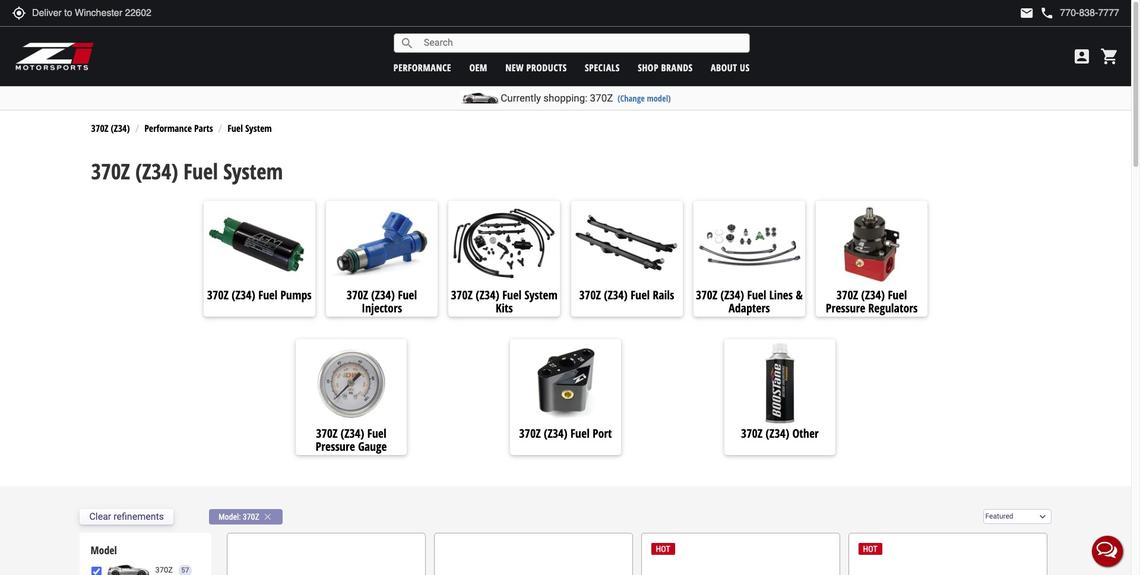 Task type: describe. For each thing, give the bounding box(es) containing it.
model: 370z close
[[219, 512, 273, 522]]

system for 370z (z34) fuel system
[[223, 157, 283, 186]]

mail
[[1020, 6, 1035, 20]]

370z (z34) link
[[91, 122, 130, 135]]

refinements
[[114, 511, 164, 522]]

(z34) for 370z (z34) fuel injectors
[[371, 287, 395, 303]]

specials
[[585, 61, 620, 74]]

parts
[[194, 122, 213, 135]]

0 vertical spatial system
[[245, 122, 272, 135]]

performance parts link
[[145, 122, 213, 135]]

(z34) for 370z (z34) fuel system kits
[[476, 287, 500, 303]]

phone
[[1041, 6, 1055, 20]]

port
[[593, 426, 612, 442]]

model)
[[647, 93, 671, 104]]

370z (z34) fuel pressure gauge
[[316, 426, 387, 455]]

370z (z34) other
[[742, 426, 819, 442]]

new products
[[506, 61, 567, 74]]

fuel for 370z (z34) fuel lines & adapters
[[748, 287, 767, 303]]

shop
[[638, 61, 659, 74]]

370z for 370z (z34)
[[91, 122, 109, 135]]

fuel system link
[[228, 122, 272, 135]]

shop brands link
[[638, 61, 693, 74]]

(z34) for 370z (z34) fuel rails
[[604, 287, 628, 303]]

other
[[793, 426, 819, 442]]

370z (z34) fuel pressure gauge link
[[296, 426, 407, 455]]

model:
[[219, 512, 241, 522]]

clear
[[89, 511, 111, 522]]

370z inside model: 370z close
[[243, 512, 260, 522]]

fuel for 370z (z34) fuel injectors
[[398, 287, 417, 303]]

Search search field
[[415, 34, 750, 52]]

fuel for 370z (z34) fuel port
[[571, 426, 590, 442]]

370z for 370z (z34) fuel port
[[520, 426, 541, 442]]

(change model) link
[[618, 93, 671, 104]]

(z34) for 370z (z34) fuel pumps
[[232, 287, 256, 303]]

370z for 370z (z34) fuel pumps
[[207, 287, 229, 303]]

pumps
[[281, 287, 312, 303]]

oem
[[470, 61, 488, 74]]

370z for 370z (z34) fuel lines & adapters
[[696, 287, 718, 303]]

370z (z34) fuel port
[[520, 426, 612, 442]]

clear refinements button
[[80, 509, 173, 525]]

currently shopping: 370z (change model)
[[501, 92, 671, 104]]

370z (z34)
[[91, 122, 130, 135]]

nissan 370z z34 2009 2010 2011 2012 2013 2014 2015 2016 2017 2018 2019 3.7l vq37vhr vhr nismo z1 motorsports image
[[105, 563, 152, 575]]

370z (z34) fuel system
[[91, 157, 283, 186]]

adapters
[[729, 300, 771, 316]]

370z for 370z (z34) fuel system
[[91, 157, 130, 186]]

370z for 370z (z34) fuel pressure regulators
[[837, 287, 859, 303]]

(z34) for 370z (z34)
[[111, 122, 130, 135]]

oem link
[[470, 61, 488, 74]]

370z for 370z (z34) fuel system kits
[[451, 287, 473, 303]]

us
[[740, 61, 750, 74]]

my_location
[[12, 6, 26, 20]]

370z (z34) fuel rails link
[[571, 287, 683, 305]]

370z for 370z (z34) fuel pressure gauge
[[316, 426, 338, 442]]

account_box link
[[1070, 47, 1095, 66]]

model
[[91, 543, 117, 558]]

account_box
[[1073, 47, 1092, 66]]

performance parts
[[145, 122, 213, 135]]

shopping_cart
[[1101, 47, 1120, 66]]

search
[[400, 36, 415, 50]]

shopping_cart link
[[1098, 47, 1120, 66]]

370z (z34) fuel port link
[[510, 426, 622, 444]]



Task type: locate. For each thing, give the bounding box(es) containing it.
lines
[[770, 287, 793, 303]]

regulators
[[869, 300, 918, 316]]

performance
[[394, 61, 452, 74]]

(z34) for 370z (z34) fuel pressure gauge
[[341, 426, 365, 442]]

370z (z34) fuel rails
[[580, 287, 675, 303]]

mail phone
[[1020, 6, 1055, 20]]

mail link
[[1020, 6, 1035, 20]]

system right kits
[[525, 287, 558, 303]]

performance
[[145, 122, 192, 135]]

about us link
[[711, 61, 750, 74]]

None checkbox
[[92, 567, 102, 575]]

370z inside 370z (z34) fuel system kits
[[451, 287, 473, 303]]

(z34) for 370z (z34) fuel port
[[544, 426, 568, 442]]

fuel for 370z (z34) fuel pressure regulators
[[888, 287, 908, 303]]

370z inside 370z (z34) fuel pressure gauge
[[316, 426, 338, 442]]

injectors
[[362, 300, 402, 316]]

1 horizontal spatial pressure
[[826, 300, 866, 316]]

pressure inside 370z (z34) fuel pressure gauge
[[316, 439, 355, 455]]

fuel inside '370z (z34) fuel lines & adapters'
[[748, 287, 767, 303]]

specials link
[[585, 61, 620, 74]]

57
[[181, 566, 189, 574]]

system
[[245, 122, 272, 135], [223, 157, 283, 186], [525, 287, 558, 303]]

shopping:
[[544, 92, 588, 104]]

1 vertical spatial system
[[223, 157, 283, 186]]

0 vertical spatial pressure
[[826, 300, 866, 316]]

system inside 370z (z34) fuel system kits
[[525, 287, 558, 303]]

currently
[[501, 92, 541, 104]]

pressure
[[826, 300, 866, 316], [316, 439, 355, 455]]

370z for 370z (z34) fuel injectors
[[347, 287, 368, 303]]

370z (z34) fuel system kits link
[[449, 287, 560, 316]]

fuel for 370z (z34) fuel system
[[184, 157, 218, 186]]

370z inside '370z (z34) fuel lines & adapters'
[[696, 287, 718, 303]]

fuel for 370z (z34) fuel pumps
[[258, 287, 278, 303]]

(change
[[618, 93, 645, 104]]

370z (z34) fuel lines & adapters link
[[694, 287, 806, 316]]

370z (z34) fuel pumps link
[[204, 287, 315, 305]]

about us
[[711, 61, 750, 74]]

370z (z34) fuel lines & adapters
[[696, 287, 803, 316]]

products
[[527, 61, 567, 74]]

fuel inside 'link'
[[258, 287, 278, 303]]

system right parts
[[245, 122, 272, 135]]

phone link
[[1041, 6, 1120, 20]]

fuel inside 370z (z34) fuel pressure regulators
[[888, 287, 908, 303]]

(z34) inside 370z (z34) fuel system kits
[[476, 287, 500, 303]]

370z (z34) fuel pressure regulators link
[[817, 287, 928, 316]]

1 vertical spatial pressure
[[316, 439, 355, 455]]

(z34) inside 370z (z34) fuel pressure gauge
[[341, 426, 365, 442]]

370z for 370z (z34) other
[[742, 426, 763, 442]]

370z (z34) fuel injectors
[[347, 287, 417, 316]]

fuel for 370z (z34) fuel pressure gauge
[[368, 426, 387, 442]]

fuel for 370z (z34) fuel rails
[[631, 287, 650, 303]]

(z34) for 370z (z34) other
[[766, 426, 790, 442]]

370z
[[590, 92, 613, 104], [91, 122, 109, 135], [91, 157, 130, 186], [207, 287, 229, 303], [347, 287, 368, 303], [451, 287, 473, 303], [580, 287, 601, 303], [696, 287, 718, 303], [837, 287, 859, 303], [316, 426, 338, 442], [520, 426, 541, 442], [742, 426, 763, 442], [243, 512, 260, 522], [155, 566, 173, 575]]

(z34)
[[111, 122, 130, 135], [135, 157, 178, 186], [232, 287, 256, 303], [371, 287, 395, 303], [476, 287, 500, 303], [604, 287, 628, 303], [721, 287, 745, 303], [862, 287, 886, 303], [341, 426, 365, 442], [544, 426, 568, 442], [766, 426, 790, 442]]

pressure for 370z (z34) fuel pressure regulators
[[826, 300, 866, 316]]

rails
[[653, 287, 675, 303]]

370z (z34) fuel pressure regulators
[[826, 287, 918, 316]]

(z34) for 370z (z34) fuel pressure regulators
[[862, 287, 886, 303]]

370z inside the 370z (z34) fuel injectors
[[347, 287, 368, 303]]

(z34) for 370z (z34) fuel system
[[135, 157, 178, 186]]

(z34) inside 370z (z34) fuel pressure regulators
[[862, 287, 886, 303]]

370z inside 370z (z34) fuel pressure regulators
[[837, 287, 859, 303]]

370z (z34) fuel injectors link
[[326, 287, 438, 316]]

gauge
[[358, 439, 387, 455]]

370z (z34) fuel system kits
[[451, 287, 558, 316]]

pressure left gauge
[[316, 439, 355, 455]]

new
[[506, 61, 524, 74]]

about
[[711, 61, 738, 74]]

370z (z34) fuel pumps
[[207, 287, 312, 303]]

pressure inside 370z (z34) fuel pressure regulators
[[826, 300, 866, 316]]

(z34) inside 'link'
[[232, 287, 256, 303]]

fuel
[[228, 122, 243, 135], [184, 157, 218, 186], [258, 287, 278, 303], [398, 287, 417, 303], [503, 287, 522, 303], [631, 287, 650, 303], [748, 287, 767, 303], [888, 287, 908, 303], [368, 426, 387, 442], [571, 426, 590, 442]]

performance link
[[394, 61, 452, 74]]

fuel system
[[228, 122, 272, 135]]

&
[[796, 287, 803, 303]]

370z for 370z (z34) fuel rails
[[580, 287, 601, 303]]

brands
[[662, 61, 693, 74]]

close
[[263, 512, 273, 522]]

system for 370z (z34) fuel system kits
[[525, 287, 558, 303]]

2 vertical spatial system
[[525, 287, 558, 303]]

370z (z34) other link
[[725, 426, 836, 444]]

pressure left the regulators
[[826, 300, 866, 316]]

fuel inside the 370z (z34) fuel injectors
[[398, 287, 417, 303]]

fuel inside 370z (z34) fuel pressure gauge
[[368, 426, 387, 442]]

370z inside 'link'
[[207, 287, 229, 303]]

kits
[[496, 300, 513, 316]]

clear refinements
[[89, 511, 164, 522]]

z1 motorsports logo image
[[15, 42, 95, 71]]

(z34) for 370z (z34) fuel lines & adapters
[[721, 287, 745, 303]]

(z34) inside '370z (z34) fuel lines & adapters'
[[721, 287, 745, 303]]

0 horizontal spatial pressure
[[316, 439, 355, 455]]

fuel for 370z (z34) fuel system kits
[[503, 287, 522, 303]]

pressure for 370z (z34) fuel pressure gauge
[[316, 439, 355, 455]]

shop brands
[[638, 61, 693, 74]]

(z34) inside the 370z (z34) fuel injectors
[[371, 287, 395, 303]]

new products link
[[506, 61, 567, 74]]

fuel inside 370z (z34) fuel system kits
[[503, 287, 522, 303]]

system down fuel system
[[223, 157, 283, 186]]



Task type: vqa. For each thing, say whether or not it's contained in the screenshot.
PRODUCTS
yes



